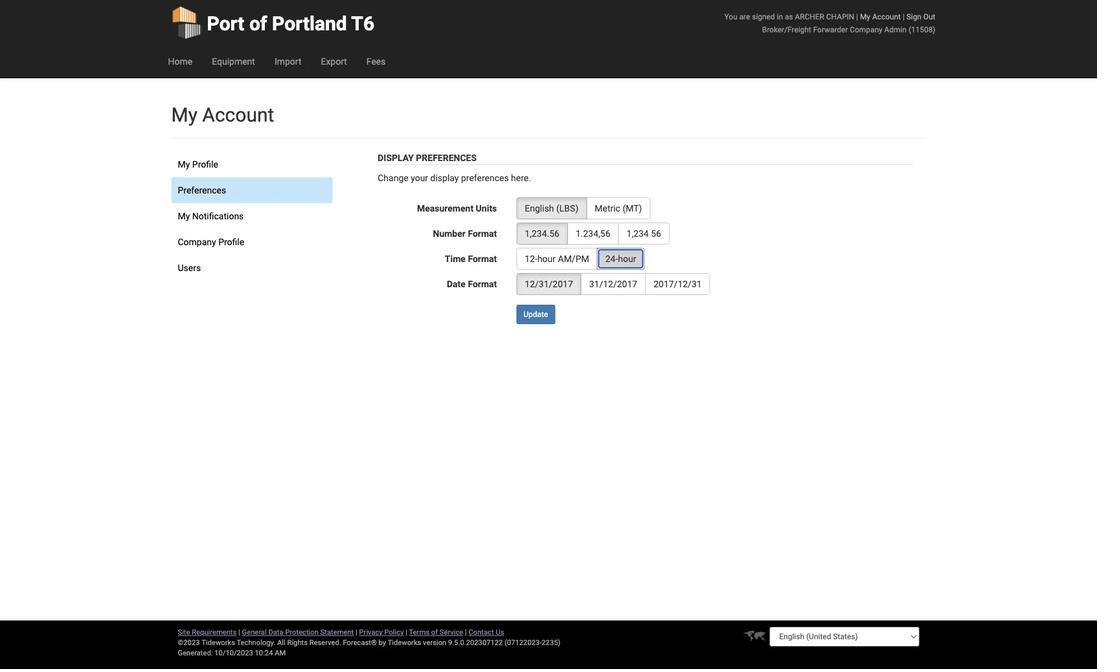 Task type: vqa. For each thing, say whether or not it's contained in the screenshot.
second hour from right
yes



Task type: locate. For each thing, give the bounding box(es) containing it.
my up my notifications at the top left of page
[[178, 159, 190, 170]]

1 horizontal spatial account
[[872, 12, 901, 21]]

24-
[[605, 254, 618, 264]]

my for my account
[[171, 103, 197, 126]]

profile
[[192, 159, 218, 170], [218, 237, 244, 247]]

port of portland t6
[[207, 12, 374, 35]]

1 horizontal spatial profile
[[218, 237, 244, 247]]

number format
[[433, 228, 497, 239]]

0 vertical spatial preferences
[[416, 153, 477, 163]]

31/12/2017
[[589, 279, 637, 290]]

format right time
[[468, 254, 497, 264]]

company down "my account" link
[[850, 25, 883, 34]]

port of portland t6 link
[[171, 0, 374, 45]]

units
[[476, 203, 497, 214]]

display
[[378, 153, 414, 163]]

1 vertical spatial of
[[431, 629, 438, 637]]

2 hour from the left
[[618, 254, 636, 264]]

tideworks
[[388, 639, 421, 647]]

all
[[277, 639, 285, 647]]

t6
[[351, 12, 374, 35]]

2 format from the top
[[468, 254, 497, 264]]

site
[[178, 629, 190, 637]]

notifications
[[192, 211, 244, 222]]

12/31/2017
[[525, 279, 573, 290]]

3 format from the top
[[468, 279, 497, 290]]

0 vertical spatial profile
[[192, 159, 218, 170]]

1 vertical spatial company
[[178, 237, 216, 247]]

format for time format
[[468, 254, 497, 264]]

in
[[777, 12, 783, 21]]

us
[[496, 629, 504, 637]]

0 horizontal spatial account
[[202, 103, 274, 126]]

account inside you are signed in as archer chapin | my account | sign out broker/freight forwarder company admin (11508)
[[872, 12, 901, 21]]

hour up 12/31/2017
[[538, 254, 556, 264]]

1 format from the top
[[468, 228, 497, 239]]

contact
[[469, 629, 494, 637]]

0 horizontal spatial of
[[249, 12, 267, 35]]

company inside you are signed in as archer chapin | my account | sign out broker/freight forwarder company admin (11508)
[[850, 25, 883, 34]]

1 vertical spatial account
[[202, 103, 274, 126]]

0 vertical spatial account
[[872, 12, 901, 21]]

here.
[[511, 173, 531, 183]]

display preferences
[[378, 153, 477, 163]]

2017/12/31
[[654, 279, 702, 290]]

my inside you are signed in as archer chapin | my account | sign out broker/freight forwarder company admin (11508)
[[860, 12, 870, 21]]

0 vertical spatial format
[[468, 228, 497, 239]]

1 hour from the left
[[538, 254, 556, 264]]

terms of service link
[[409, 629, 463, 637]]

fees
[[367, 56, 386, 67]]

terms
[[409, 629, 429, 637]]

0 vertical spatial company
[[850, 25, 883, 34]]

1 horizontal spatial preferences
[[416, 153, 477, 163]]

profile up my notifications at the top left of page
[[192, 159, 218, 170]]

english
[[525, 203, 554, 214]]

policy
[[384, 629, 404, 637]]

1 horizontal spatial company
[[850, 25, 883, 34]]

am/pm
[[558, 254, 589, 264]]

account
[[872, 12, 901, 21], [202, 103, 274, 126]]

contact us link
[[469, 629, 504, 637]]

generated:
[[178, 649, 213, 658]]

preferences down my profile
[[178, 185, 226, 196]]

1 vertical spatial profile
[[218, 237, 244, 247]]

date
[[447, 279, 466, 290]]

(lbs)
[[556, 203, 579, 214]]

0 horizontal spatial company
[[178, 237, 216, 247]]

port
[[207, 12, 244, 35]]

are
[[739, 12, 750, 21]]

profile down notifications
[[218, 237, 244, 247]]

company up users
[[178, 237, 216, 247]]

hour down "1,234"
[[618, 254, 636, 264]]

site requirements | general data protection statement | privacy policy | terms of service | contact us ©2023 tideworks technology. all rights reserved. forecast® by tideworks version 9.5.0.202307122 (07122023-2235) generated: 10/10/2023 10:24 am
[[178, 629, 561, 658]]

of
[[249, 12, 267, 35], [431, 629, 438, 637]]

(11508)
[[909, 25, 936, 34]]

equipment button
[[202, 45, 265, 78]]

1 horizontal spatial of
[[431, 629, 438, 637]]

fees button
[[357, 45, 395, 78]]

my profile
[[178, 159, 218, 170]]

sign out link
[[907, 12, 936, 21]]

| right chapin
[[856, 12, 858, 21]]

| up 9.5.0.202307122
[[465, 629, 467, 637]]

0 horizontal spatial hour
[[538, 254, 556, 264]]

preferences up display
[[416, 153, 477, 163]]

0 horizontal spatial profile
[[192, 159, 218, 170]]

measurement units
[[417, 203, 497, 214]]

1.234,56
[[576, 228, 610, 239]]

of right port
[[249, 12, 267, 35]]

archer
[[795, 12, 824, 21]]

1 horizontal spatial hour
[[618, 254, 636, 264]]

profile for my profile
[[192, 159, 218, 170]]

equipment
[[212, 56, 255, 67]]

my up my profile
[[171, 103, 197, 126]]

time
[[445, 254, 466, 264]]

users
[[178, 263, 201, 273]]

of up version
[[431, 629, 438, 637]]

0 vertical spatial of
[[249, 12, 267, 35]]

my right chapin
[[860, 12, 870, 21]]

chapin
[[826, 12, 854, 21]]

my account link
[[860, 12, 901, 21]]

admin
[[884, 25, 907, 34]]

privacy policy link
[[359, 629, 404, 637]]

data
[[268, 629, 283, 637]]

my for my notifications
[[178, 211, 190, 222]]

12-
[[525, 254, 538, 264]]

format down units
[[468, 228, 497, 239]]

2 vertical spatial format
[[468, 279, 497, 290]]

out
[[924, 12, 936, 21]]

1 vertical spatial format
[[468, 254, 497, 264]]

account down equipment dropdown button
[[202, 103, 274, 126]]

signed
[[752, 12, 775, 21]]

home button
[[158, 45, 202, 78]]

company
[[850, 25, 883, 34], [178, 237, 216, 247]]

am
[[275, 649, 286, 658]]

my left notifications
[[178, 211, 190, 222]]

of inside site requirements | general data protection statement | privacy policy | terms of service | contact us ©2023 tideworks technology. all rights reserved. forecast® by tideworks version 9.5.0.202307122 (07122023-2235) generated: 10/10/2023 10:24 am
[[431, 629, 438, 637]]

statement
[[320, 629, 354, 637]]

format right date
[[468, 279, 497, 290]]

0 horizontal spatial preferences
[[178, 185, 226, 196]]

account up admin
[[872, 12, 901, 21]]

my notifications
[[178, 211, 244, 222]]

measurement
[[417, 203, 474, 214]]



Task type: describe. For each thing, give the bounding box(es) containing it.
requirements
[[192, 629, 237, 637]]

my account
[[171, 103, 274, 126]]

company profile
[[178, 237, 244, 247]]

1,234 56
[[627, 228, 661, 239]]

by
[[379, 639, 386, 647]]

2235)
[[542, 639, 561, 647]]

you are signed in as archer chapin | my account | sign out broker/freight forwarder company admin (11508)
[[725, 12, 936, 34]]

general data protection statement link
[[242, 629, 354, 637]]

technology.
[[237, 639, 275, 647]]

56
[[651, 228, 661, 239]]

forecast®
[[343, 639, 377, 647]]

change
[[378, 173, 408, 183]]

1 vertical spatial preferences
[[178, 185, 226, 196]]

sign
[[907, 12, 922, 21]]

update
[[524, 310, 548, 319]]

time format
[[445, 254, 497, 264]]

you
[[725, 12, 738, 21]]

version
[[423, 639, 446, 647]]

9.5.0.202307122
[[448, 639, 503, 647]]

| left general
[[238, 629, 240, 637]]

display
[[430, 173, 459, 183]]

import
[[275, 56, 301, 67]]

number
[[433, 228, 466, 239]]

hour for 12-
[[538, 254, 556, 264]]

(07122023-
[[505, 639, 542, 647]]

preferences
[[461, 173, 509, 183]]

export button
[[311, 45, 357, 78]]

english (lbs)
[[525, 203, 579, 214]]

change your display preferences here.
[[378, 173, 531, 183]]

format for date format
[[468, 279, 497, 290]]

as
[[785, 12, 793, 21]]

format for number format
[[468, 228, 497, 239]]

reserved.
[[309, 639, 341, 647]]

12-hour am/pm
[[525, 254, 589, 264]]

home
[[168, 56, 192, 67]]

| up "forecast®"
[[356, 629, 357, 637]]

©2023 tideworks
[[178, 639, 235, 647]]

1,234.56
[[525, 228, 560, 239]]

forwarder
[[813, 25, 848, 34]]

10/10/2023
[[215, 649, 253, 658]]

| left sign
[[903, 12, 905, 21]]

import button
[[265, 45, 311, 78]]

metric
[[595, 203, 620, 214]]

profile for company profile
[[218, 237, 244, 247]]

export
[[321, 56, 347, 67]]

my for my profile
[[178, 159, 190, 170]]

metric (mt)
[[595, 203, 642, 214]]

date format
[[447, 279, 497, 290]]

general
[[242, 629, 267, 637]]

(mt)
[[623, 203, 642, 214]]

hour for 24-
[[618, 254, 636, 264]]

privacy
[[359, 629, 383, 637]]

| up "tideworks"
[[406, 629, 407, 637]]

protection
[[285, 629, 319, 637]]

10:24
[[255, 649, 273, 658]]

24-hour
[[605, 254, 636, 264]]

update button
[[516, 305, 555, 324]]

your
[[411, 173, 428, 183]]

rights
[[287, 639, 308, 647]]

site requirements link
[[178, 629, 237, 637]]

portland
[[272, 12, 347, 35]]

1,234
[[627, 228, 649, 239]]



